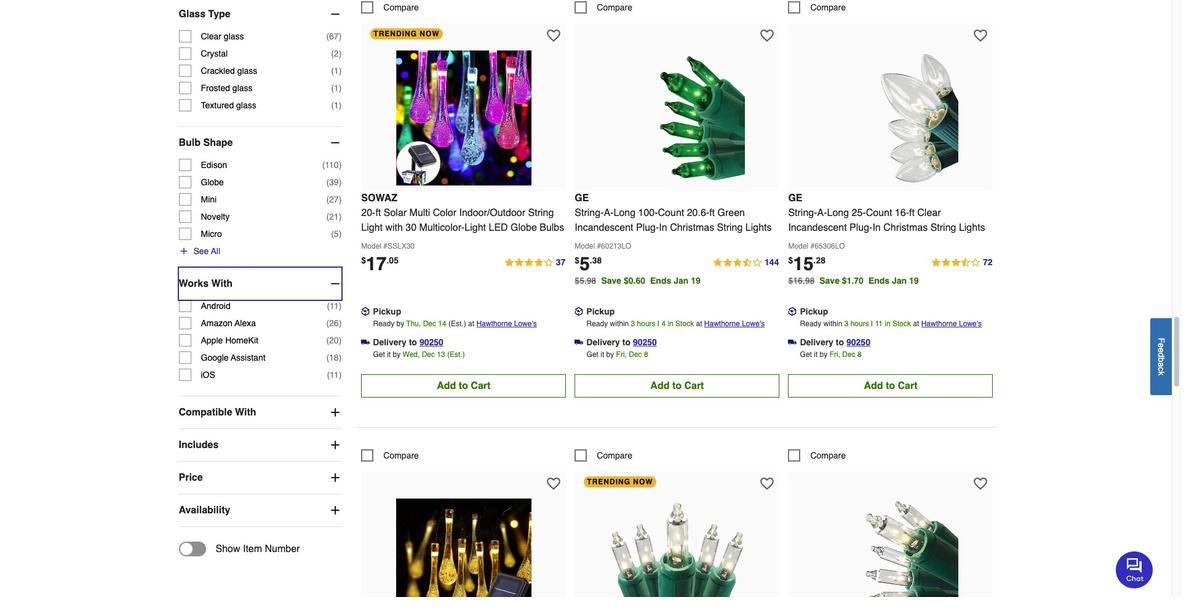 Task type: describe. For each thing, give the bounding box(es) containing it.
plus image for includes
[[330, 439, 342, 451]]

lights for string-a-long 25-count 16-ft clear incandescent plug-in christmas string lights
[[960, 222, 986, 233]]

) for micro
[[339, 229, 342, 239]]

string- for string-a-long 25-count 16-ft clear incandescent plug-in christmas string lights
[[789, 207, 818, 218]]

google
[[201, 353, 229, 362]]

$ 5 .38
[[575, 253, 602, 274]]

glass for clear glass
[[224, 31, 244, 41]]

compare for the 1003265810 element
[[384, 2, 419, 12]]

clear glass
[[201, 31, 244, 41]]

shape
[[203, 137, 233, 148]]

apple
[[201, 335, 223, 345]]

ge string-a-long 25-count 16-ft clear incandescent plug-in christmas string lights image
[[824, 50, 959, 186]]

) for android
[[339, 301, 342, 311]]

ready within 3 hours | 4 in stock at hawthorne lowe's
[[587, 319, 765, 328]]

with for works with
[[212, 278, 233, 289]]

availability button
[[179, 494, 342, 526]]

ios
[[201, 370, 215, 380]]

compatible with
[[179, 407, 256, 418]]

price button
[[179, 462, 342, 494]]

( 21 )
[[327, 212, 342, 222]]

google assistant
[[201, 353, 266, 362]]

2 e from the top
[[1157, 348, 1167, 352]]

model # sslx30
[[362, 242, 415, 250]]

plus image inside availability button
[[330, 504, 342, 516]]

| for 4
[[658, 319, 660, 328]]

( for novelty
[[327, 212, 329, 222]]

ends jan 19 element for 5
[[651, 276, 706, 285]]

green
[[718, 207, 745, 218]]

heart outline image
[[761, 477, 775, 490]]

1 for crackled glass
[[334, 66, 339, 76]]

37 button
[[504, 255, 567, 270]]

19 for 5
[[691, 276, 701, 285]]

90250 for 11
[[847, 337, 871, 347]]

( 1 ) for frosted glass
[[331, 83, 342, 93]]

# for ge string-a-long 25-count 16-ft clear incandescent plug-in christmas string lights
[[811, 242, 815, 250]]

frosted glass
[[201, 83, 253, 93]]

27
[[329, 194, 339, 204]]

plus image inside see all button
[[179, 246, 189, 256]]

lights for string-a-long 100-count 20.6-ft green incandescent plug-in christmas string lights
[[746, 222, 772, 233]]

) for globe
[[339, 177, 342, 187]]

f
[[1157, 338, 1167, 343]]

f e e d b a c k
[[1157, 338, 1167, 375]]

jan for 15
[[893, 276, 907, 285]]

plug- for 100-
[[637, 222, 660, 233]]

ends for 15
[[869, 276, 890, 285]]

in for 100-
[[660, 222, 668, 233]]

( for ios
[[327, 370, 330, 380]]

thu,
[[407, 319, 421, 328]]

4
[[662, 319, 666, 328]]

15
[[794, 253, 814, 274]]

get for ready within 3 hours | 11 in stock at hawthorne lowe's
[[801, 350, 813, 359]]

b
[[1157, 357, 1167, 362]]

actual price $15.28 element
[[789, 253, 826, 274]]

0 vertical spatial globe
[[201, 177, 224, 187]]

dec for ready within 3 hours | 4 in stock at hawthorne lowe's
[[629, 350, 642, 359]]

type
[[208, 9, 231, 20]]

( 27 )
[[327, 194, 342, 204]]

by for ready by thu, dec 14 (est.) at hawthorne lowe's
[[393, 350, 401, 359]]

glass type button
[[179, 0, 342, 30]]

works
[[179, 278, 209, 289]]

1001168648 element
[[575, 1, 633, 13]]

5 for $ 5 .38
[[580, 253, 590, 274]]

plug- for 25-
[[850, 222, 873, 233]]

65306lo
[[815, 242, 846, 250]]

67
[[329, 31, 339, 41]]

amazon alexa
[[201, 318, 256, 328]]

apple homekit
[[201, 335, 258, 345]]

2 light from the left
[[465, 222, 486, 233]]

21
[[329, 212, 339, 222]]

was price $5.98 element
[[575, 272, 602, 285]]

ft for string-a-long 100-count 20.6-ft green incandescent plug-in christmas string lights
[[710, 207, 715, 218]]

1 e from the top
[[1157, 343, 1167, 348]]

novelty
[[201, 212, 230, 222]]

26
[[329, 318, 339, 328]]

get it by fri, dec 8 for ready within 3 hours | 11 in stock at hawthorne lowe's
[[801, 350, 862, 359]]

hawthorne lowe's button for ready by thu, dec 14 (est.) at hawthorne lowe's
[[477, 317, 537, 330]]

at for ready within 3 hours | 11 in stock at hawthorne lowe's
[[914, 319, 920, 328]]

) for clear glass
[[339, 31, 342, 41]]

crackled glass
[[201, 66, 258, 76]]

3.5 stars image for 5
[[713, 255, 780, 270]]

crackled
[[201, 66, 235, 76]]

1 vertical spatial trending now
[[587, 477, 654, 486]]

assistant
[[231, 353, 266, 362]]

sowaz 20-ft solar multi color indoor/outdoor string light with 30 multicolor-light led globe bulbs image
[[396, 50, 532, 186]]

1 vertical spatial now
[[634, 477, 654, 486]]

pickup image
[[575, 307, 584, 316]]

( 5 )
[[331, 229, 342, 239]]

show item number
[[216, 543, 300, 555]]

minus image for bulb shape
[[330, 137, 342, 149]]

( for google assistant
[[327, 353, 329, 362]]

2
[[334, 49, 339, 58]]

2 cart from the left
[[685, 380, 705, 391]]

plus image for price
[[330, 471, 342, 484]]

0 vertical spatial trending now
[[374, 29, 440, 38]]

ge constanton 100-count 20.6-ft clear incandescent plug-in christmas string lights image
[[824, 498, 959, 597]]

14
[[439, 319, 447, 328]]

3.5 stars image for 15
[[931, 255, 994, 270]]

truck filled image for ready within 3 hours | 4 in stock at hawthorne lowe's
[[575, 338, 584, 346]]

savings save $1.70 element
[[820, 276, 924, 285]]

1 at from the left
[[468, 319, 475, 328]]

50054667 element
[[575, 449, 633, 461]]

multicolor-
[[420, 222, 465, 233]]

5001599551 element
[[362, 449, 419, 461]]

ready for ready by thu, dec 14 (est.) at hawthorne lowe's
[[373, 319, 395, 328]]

k
[[1157, 371, 1167, 375]]

see all
[[194, 246, 220, 256]]

$16.98 save $1.70 ends jan 19
[[789, 276, 919, 285]]

lowe's for ready within 3 hours | 11 in stock at hawthorne lowe's
[[960, 319, 983, 328]]

c
[[1157, 367, 1167, 371]]

with
[[386, 222, 403, 233]]

1 cart from the left
[[471, 380, 491, 391]]

hawthorne for ready within 3 hours | 11 in stock at hawthorne lowe's
[[922, 319, 958, 328]]

number
[[265, 543, 300, 555]]

by for ready within 3 hours | 4 in stock at hawthorne lowe's
[[607, 350, 615, 359]]

2 add to cart button from the left
[[575, 374, 780, 397]]

( 1 ) for crackled glass
[[331, 66, 342, 76]]

color
[[433, 207, 457, 218]]

compare for 50054667 element
[[597, 450, 633, 460]]

clear inside ge string-a-long 25-count 16-ft clear incandescent plug-in christmas string lights
[[918, 207, 942, 218]]

d
[[1157, 352, 1167, 357]]

hawthorne for ready within 3 hours | 4 in stock at hawthorne lowe's
[[705, 319, 740, 328]]

# for ge string-a-long 100-count 20.6-ft green incandescent plug-in christmas string lights
[[597, 242, 601, 250]]

) for crystal
[[339, 49, 342, 58]]

) for edison
[[339, 160, 342, 170]]

( 26 )
[[327, 318, 342, 328]]

0 horizontal spatial clear
[[201, 31, 222, 41]]

ready within 3 hours | 11 in stock at hawthorne lowe's
[[801, 319, 983, 328]]

( for crystal
[[331, 49, 334, 58]]

( for frosted glass
[[331, 83, 334, 93]]

dec left 14
[[423, 319, 436, 328]]

( 2 )
[[331, 49, 342, 58]]

17
[[366, 253, 387, 274]]

( 39 )
[[327, 177, 342, 187]]

$ 17 .05
[[362, 253, 399, 274]]

25-
[[852, 207, 867, 218]]

compare for 1001168648 element at the top
[[597, 2, 633, 12]]

( 67 )
[[327, 31, 342, 41]]

pickup for ready within 3 hours | 11 in stock at hawthorne lowe's
[[801, 306, 829, 316]]

sowaz 20-ft solar multi color indoor/outdoor string light with 30 multicolor-light led globe bulbs
[[362, 192, 565, 233]]

3 cart from the left
[[898, 380, 918, 391]]

includes button
[[179, 429, 342, 461]]

model for string-a-long 25-count 16-ft clear incandescent plug-in christmas string lights
[[789, 242, 809, 250]]

1 lowe's from the left
[[514, 319, 537, 328]]

delivery for ready by thu, dec 14 (est.) at hawthorne lowe's
[[373, 337, 407, 347]]

.28
[[814, 255, 826, 265]]

ready by thu, dec 14 (est.) at hawthorne lowe's
[[373, 319, 537, 328]]

30
[[406, 222, 417, 233]]

1001168628 element
[[789, 1, 846, 13]]

see
[[194, 246, 209, 256]]

( 11 ) for ios
[[327, 370, 342, 380]]

) for amazon alexa
[[339, 318, 342, 328]]

$5.98 save $0.60 ends jan 19
[[575, 276, 701, 285]]

in for 11
[[885, 319, 891, 328]]

39
[[329, 177, 339, 187]]

show
[[216, 543, 240, 555]]

within for ready within 3 hours | 4 in stock at hawthorne lowe's
[[610, 319, 629, 328]]

90250 for 4
[[633, 337, 657, 347]]

delivery for ready within 3 hours | 4 in stock at hawthorne lowe's
[[587, 337, 620, 347]]

( for apple homekit
[[327, 335, 329, 345]]

stock for 4
[[676, 319, 694, 328]]

) for textured glass
[[339, 100, 342, 110]]

wed,
[[403, 350, 420, 359]]

( for globe
[[327, 177, 329, 187]]

1 add to cart button from the left
[[362, 374, 567, 397]]

90250 for (est.)
[[420, 337, 444, 347]]

model for 20-ft solar multi color indoor/outdoor string light with 30 multicolor-light led globe bulbs
[[362, 242, 382, 250]]

4 stars image
[[504, 255, 567, 270]]

item
[[243, 543, 262, 555]]

pickup for ready by thu, dec 14 (est.) at hawthorne lowe's
[[373, 306, 402, 316]]

works with
[[179, 278, 233, 289]]

compare for 1001168628 element
[[811, 2, 846, 12]]

13
[[437, 350, 446, 359]]

glass type
[[179, 9, 231, 20]]

ge string-a-long 100-count 20.6-ft green incandescent plug-in christmas string lights
[[575, 192, 772, 233]]

100-
[[639, 207, 658, 218]]

0 vertical spatial trending
[[374, 29, 417, 38]]



Task type: locate. For each thing, give the bounding box(es) containing it.
pickup image down 17
[[362, 307, 370, 316]]

5 up $5.98
[[580, 253, 590, 274]]

11 for ios
[[330, 370, 339, 380]]

1 vertical spatial 11
[[876, 319, 883, 328]]

string inside ge string-a-long 25-count 16-ft clear incandescent plug-in christmas string lights
[[931, 222, 957, 233]]

0 horizontal spatial $
[[362, 255, 366, 265]]

ge for ge string-a-long 25-count 16-ft clear incandescent plug-in christmas string lights
[[789, 192, 803, 204]]

ge string-a-long 100-count 20.6-ft green incandescent plug-in christmas string lights image
[[610, 50, 745, 186]]

ge up model # 60213lo at the top of the page
[[575, 192, 589, 204]]

2 pickup from the left
[[587, 306, 615, 316]]

0 horizontal spatial christmas
[[670, 222, 715, 233]]

2 in from the left
[[885, 319, 891, 328]]

incandescent up model # 60213lo at the top of the page
[[575, 222, 634, 233]]

3 get from the left
[[801, 350, 813, 359]]

by for ready within 3 hours | 11 in stock at hawthorne lowe's
[[820, 350, 828, 359]]

19 for 15
[[910, 276, 919, 285]]

3 for 4
[[631, 319, 635, 328]]

11 down 18
[[330, 370, 339, 380]]

( for textured glass
[[331, 100, 334, 110]]

delivery to 90250 for ready by thu, dec 14 (est.) at hawthorne lowe's
[[373, 337, 444, 347]]

hawthorne
[[477, 319, 512, 328], [705, 319, 740, 328], [922, 319, 958, 328]]

2 in from the left
[[873, 222, 881, 233]]

1 get from the left
[[373, 350, 385, 359]]

5 down 21
[[334, 229, 339, 239]]

compare inside '1000321341' element
[[811, 450, 846, 460]]

1 for textured glass
[[334, 100, 339, 110]]

2 horizontal spatial string
[[931, 222, 957, 233]]

lights up the "72" button
[[960, 222, 986, 233]]

pickup right pickup image
[[587, 306, 615, 316]]

in inside ge string-a-long 100-count 20.6-ft green incandescent plug-in christmas string lights
[[660, 222, 668, 233]]

2 get from the left
[[587, 350, 599, 359]]

1 horizontal spatial 3.5 stars image
[[931, 255, 994, 270]]

2 delivery from the left
[[587, 337, 620, 347]]

3 left 4
[[631, 319, 635, 328]]

2 90250 from the left
[[633, 337, 657, 347]]

0 horizontal spatial ft
[[376, 207, 381, 218]]

a- for 25-
[[818, 207, 828, 218]]

0 horizontal spatial plus image
[[179, 246, 189, 256]]

model up 15
[[789, 242, 809, 250]]

a- up model # 60213lo at the top of the page
[[604, 207, 614, 218]]

5 for ( 5 )
[[334, 229, 339, 239]]

2 minus image from the top
[[330, 278, 342, 290]]

1 it from the left
[[387, 350, 391, 359]]

delivery to 90250 for ready within 3 hours | 11 in stock at hawthorne lowe's
[[801, 337, 871, 347]]

( 11 ) down 18
[[327, 370, 342, 380]]

5 ) from the top
[[339, 100, 342, 110]]

1 christmas from the left
[[670, 222, 715, 233]]

add to cart for 3rd add to cart button from right
[[437, 380, 491, 391]]

0 horizontal spatial 3
[[631, 319, 635, 328]]

( for edison
[[322, 160, 325, 170]]

$5.98
[[575, 276, 597, 285]]

within
[[610, 319, 629, 328], [824, 319, 843, 328]]

e up d
[[1157, 343, 1167, 348]]

availability
[[179, 505, 230, 516]]

1 delivery to 90250 from the left
[[373, 337, 444, 347]]

9 ) from the top
[[339, 212, 342, 222]]

hawthorne lowe's button for ready within 3 hours | 11 in stock at hawthorne lowe's
[[922, 317, 983, 330]]

string inside sowaz 20-ft solar multi color indoor/outdoor string light with 30 multicolor-light led globe bulbs
[[529, 207, 554, 218]]

within left 4
[[610, 319, 629, 328]]

0 horizontal spatial get
[[373, 350, 385, 359]]

2 horizontal spatial delivery to 90250
[[801, 337, 871, 347]]

7 ) from the top
[[339, 177, 342, 187]]

glass down crackled glass
[[233, 83, 253, 93]]

minus image
[[330, 137, 342, 149], [330, 278, 342, 290]]

plug-
[[637, 222, 660, 233], [850, 222, 873, 233]]

in up savings save $0.60 element
[[660, 222, 668, 233]]

a- inside ge string-a-long 100-count 20.6-ft green incandescent plug-in christmas string lights
[[604, 207, 614, 218]]

1 string- from the left
[[575, 207, 604, 218]]

get it by wed, dec 13 (est.)
[[373, 350, 465, 359]]

model up actual price $5.38 element at the top of page
[[575, 242, 595, 250]]

ge inside ge string-a-long 25-count 16-ft clear incandescent plug-in christmas string lights
[[789, 192, 803, 204]]

with up includes button at the bottom of page
[[235, 407, 256, 418]]

1 # from the left
[[384, 242, 388, 250]]

8 down "ready within 3 hours | 4 in stock at hawthorne lowe's"
[[644, 350, 649, 359]]

globe inside sowaz 20-ft solar multi color indoor/outdoor string light with 30 multicolor-light led globe bulbs
[[511, 222, 537, 233]]

pickup down $16.98
[[801, 306, 829, 316]]

3 $ from the left
[[789, 255, 794, 265]]

string- inside ge string-a-long 100-count 20.6-ft green incandescent plug-in christmas string lights
[[575, 207, 604, 218]]

3 ready from the left
[[801, 319, 822, 328]]

| down 'savings save $1.70' 'element'
[[872, 319, 874, 328]]

0 horizontal spatial save
[[602, 276, 622, 285]]

1 horizontal spatial delivery to 90250
[[587, 337, 657, 347]]

micro
[[201, 229, 222, 239]]

2 within from the left
[[824, 319, 843, 328]]

1 vertical spatial (est.)
[[448, 350, 465, 359]]

90250 up 13 at the bottom of page
[[420, 337, 444, 347]]

minus image inside bulb shape button
[[330, 137, 342, 149]]

8 for 11
[[858, 350, 862, 359]]

save for 15
[[820, 276, 840, 285]]

(
[[327, 31, 329, 41], [331, 49, 334, 58], [331, 66, 334, 76], [331, 83, 334, 93], [331, 100, 334, 110], [322, 160, 325, 170], [327, 177, 329, 187], [327, 194, 329, 204], [327, 212, 329, 222], [331, 229, 334, 239], [327, 301, 330, 311], [327, 318, 329, 328], [327, 335, 329, 345], [327, 353, 329, 362], [327, 370, 330, 380]]

$ for 17
[[362, 255, 366, 265]]

trending down 50054667 element
[[587, 477, 631, 486]]

2 long from the left
[[828, 207, 850, 218]]

0 horizontal spatial stock
[[676, 319, 694, 328]]

$ right 144
[[789, 255, 794, 265]]

|
[[658, 319, 660, 328], [872, 319, 874, 328]]

2 horizontal spatial hawthorne lowe's button
[[922, 317, 983, 330]]

ft inside ge string-a-long 100-count 20.6-ft green incandescent plug-in christmas string lights
[[710, 207, 715, 218]]

compare inside 1001168628 element
[[811, 2, 846, 12]]

1 horizontal spatial trending
[[587, 477, 631, 486]]

string-
[[575, 207, 604, 218], [789, 207, 818, 218]]

11
[[330, 301, 339, 311], [876, 319, 883, 328], [330, 370, 339, 380]]

1 light from the left
[[362, 222, 383, 233]]

fri, for ready within 3 hours | 4 in stock at hawthorne lowe's
[[617, 350, 627, 359]]

truck filled image for ready by thu, dec 14 (est.) at hawthorne lowe's
[[362, 338, 370, 346]]

0 horizontal spatial with
[[212, 278, 233, 289]]

2 ft from the left
[[710, 207, 715, 218]]

delivery to 90250 up wed,
[[373, 337, 444, 347]]

0 horizontal spatial lights
[[746, 222, 772, 233]]

3 add to cart button from the left
[[789, 374, 994, 397]]

bulb shape
[[179, 137, 233, 148]]

trending now
[[374, 29, 440, 38], [587, 477, 654, 486]]

ends jan 19 element
[[651, 276, 706, 285], [869, 276, 924, 285]]

2 3 from the left
[[845, 319, 849, 328]]

8 down ready within 3 hours | 11 in stock at hawthorne lowe's
[[858, 350, 862, 359]]

it for ready within 3 hours | 11 in stock at hawthorne lowe's
[[815, 350, 818, 359]]

0 vertical spatial ( 1 )
[[331, 66, 342, 76]]

ready left thu, in the bottom of the page
[[373, 319, 395, 328]]

long inside ge string-a-long 25-count 16-ft clear incandescent plug-in christmas string lights
[[828, 207, 850, 218]]

1
[[334, 66, 339, 76], [334, 83, 339, 93], [334, 100, 339, 110]]

count
[[658, 207, 685, 218], [867, 207, 893, 218]]

0 horizontal spatial #
[[384, 242, 388, 250]]

1 ends jan 19 element from the left
[[651, 276, 706, 285]]

hours down $16.98 save $1.70 ends jan 19
[[851, 319, 870, 328]]

(est.) right 13 at the bottom of page
[[448, 350, 465, 359]]

2 horizontal spatial delivery
[[801, 337, 834, 347]]

2 horizontal spatial pickup
[[801, 306, 829, 316]]

1 vertical spatial ( 1 )
[[331, 83, 342, 93]]

1 horizontal spatial with
[[235, 407, 256, 418]]

incandescent up model # 65306lo
[[789, 222, 847, 233]]

0 horizontal spatial in
[[660, 222, 668, 233]]

0 horizontal spatial hawthorne lowe's button
[[477, 317, 537, 330]]

glass down frosted glass in the left top of the page
[[236, 100, 257, 110]]

1 for frosted glass
[[334, 83, 339, 93]]

count left 20.6-
[[658, 207, 685, 218]]

2 19 from the left
[[910, 276, 919, 285]]

lights up 144
[[746, 222, 772, 233]]

add to cart button
[[362, 374, 567, 397], [575, 374, 780, 397], [789, 374, 994, 397]]

plus image
[[330, 406, 342, 419], [330, 439, 342, 451], [330, 471, 342, 484]]

at for ready within 3 hours | 4 in stock at hawthorne lowe's
[[697, 319, 703, 328]]

3.5 stars image containing 144
[[713, 255, 780, 270]]

2 save from the left
[[820, 276, 840, 285]]

1003265810 element
[[362, 1, 419, 13]]

2 hours from the left
[[851, 319, 870, 328]]

ft right the 25-
[[910, 207, 915, 218]]

cart
[[471, 380, 491, 391], [685, 380, 705, 391], [898, 380, 918, 391]]

0 horizontal spatial 8
[[644, 350, 649, 359]]

a- inside ge string-a-long 25-count 16-ft clear incandescent plug-in christmas string lights
[[818, 207, 828, 218]]

trending
[[374, 29, 417, 38], [587, 477, 631, 486]]

truck filled image for ready within 3 hours | 11 in stock at hawthorne lowe's
[[789, 338, 797, 346]]

stock right 4
[[676, 319, 694, 328]]

delivery to 90250 down "ready within 3 hours | 4 in stock at hawthorne lowe's"
[[587, 337, 657, 347]]

count for 25-
[[867, 207, 893, 218]]

1 within from the left
[[610, 319, 629, 328]]

clear
[[201, 31, 222, 41], [918, 207, 942, 218]]

long left 100-
[[614, 207, 636, 218]]

1000321341 element
[[789, 449, 846, 461]]

sowaz 20-ft solar black, clear outdoor string light led globe bulbs image
[[396, 498, 532, 597]]

count inside ge string-a-long 25-count 16-ft clear incandescent plug-in christmas string lights
[[867, 207, 893, 218]]

2 hawthorne lowe's button from the left
[[705, 317, 765, 330]]

1 horizontal spatial delivery
[[587, 337, 620, 347]]

1 vertical spatial 1
[[334, 83, 339, 93]]

19 up ready within 3 hours | 11 in stock at hawthorne lowe's
[[910, 276, 919, 285]]

$ inside $ 5 .38
[[575, 255, 580, 265]]

save down .28
[[820, 276, 840, 285]]

stock down 'savings save $1.70' 'element'
[[893, 319, 912, 328]]

bulb shape button
[[179, 127, 342, 159]]

string- for string-a-long 100-count 20.6-ft green incandescent plug-in christmas string lights
[[575, 207, 604, 218]]

2 model from the left
[[575, 242, 595, 250]]

1 horizontal spatial a-
[[818, 207, 828, 218]]

now
[[420, 29, 440, 38], [634, 477, 654, 486]]

( for mini
[[327, 194, 329, 204]]

2 | from the left
[[872, 319, 874, 328]]

1 horizontal spatial get
[[587, 350, 599, 359]]

ready for ready within 3 hours | 4 in stock at hawthorne lowe's
[[587, 319, 608, 328]]

minus image
[[330, 8, 342, 20]]

string down green
[[718, 222, 743, 233]]

incandescent
[[575, 222, 634, 233], [789, 222, 847, 233]]

christmas down 20.6-
[[670, 222, 715, 233]]

$ for 5
[[575, 255, 580, 265]]

led
[[489, 222, 508, 233]]

1 90250 from the left
[[420, 337, 444, 347]]

1 fri, from the left
[[617, 350, 627, 359]]

2 8 from the left
[[858, 350, 862, 359]]

2 add to cart from the left
[[651, 380, 705, 391]]

1 horizontal spatial model
[[575, 242, 595, 250]]

model up 17
[[362, 242, 382, 250]]

2 lights from the left
[[960, 222, 986, 233]]

1 horizontal spatial add to cart button
[[575, 374, 780, 397]]

0 vertical spatial ( 11 )
[[327, 301, 342, 311]]

2 horizontal spatial #
[[811, 242, 815, 250]]

$0.60
[[624, 276, 646, 285]]

chat invite button image
[[1117, 551, 1154, 589]]

ge inside ge string-a-long 100-count 20.6-ft green incandescent plug-in christmas string lights
[[575, 192, 589, 204]]

72
[[984, 257, 993, 267]]

2 get it by fri, dec 8 from the left
[[801, 350, 862, 359]]

0 horizontal spatial light
[[362, 222, 383, 233]]

3 90250 from the left
[[847, 337, 871, 347]]

0 horizontal spatial add to cart
[[437, 380, 491, 391]]

compatible with button
[[179, 396, 342, 428]]

long for 100-
[[614, 207, 636, 218]]

2 vertical spatial ( 1 )
[[331, 100, 342, 110]]

1 horizontal spatial save
[[820, 276, 840, 285]]

1 lights from the left
[[746, 222, 772, 233]]

1 ( 1 ) from the top
[[331, 66, 342, 76]]

e
[[1157, 343, 1167, 348], [1157, 348, 1167, 352]]

(est.) right 14
[[449, 319, 466, 328]]

3 pickup from the left
[[801, 306, 829, 316]]

plus image inside compatible with button
[[330, 406, 342, 419]]

pickup down actual price $17.05 element
[[373, 306, 402, 316]]

0 horizontal spatial count
[[658, 207, 685, 218]]

delivery for ready within 3 hours | 11 in stock at hawthorne lowe's
[[801, 337, 834, 347]]

with for compatible with
[[235, 407, 256, 418]]

glass for crackled glass
[[237, 66, 258, 76]]

0 horizontal spatial plug-
[[637, 222, 660, 233]]

ends jan 19 element right $1.70
[[869, 276, 924, 285]]

a
[[1157, 362, 1167, 367]]

1 in from the left
[[660, 222, 668, 233]]

3 plus image from the top
[[330, 471, 342, 484]]

save
[[602, 276, 622, 285], [820, 276, 840, 285]]

16-
[[896, 207, 910, 218]]

lights inside ge string-a-long 25-count 16-ft clear incandescent plug-in christmas string lights
[[960, 222, 986, 233]]

minus image up ( 110 ) in the left of the page
[[330, 137, 342, 149]]

1 horizontal spatial ends
[[869, 276, 890, 285]]

90250 down "ready within 3 hours | 4 in stock at hawthorne lowe's"
[[633, 337, 657, 347]]

3 delivery to 90250 from the left
[[801, 337, 871, 347]]

plug- inside ge string-a-long 25-count 16-ft clear incandescent plug-in christmas string lights
[[850, 222, 873, 233]]

3.5 stars image
[[713, 255, 780, 270], [931, 255, 994, 270]]

2 truck filled image from the left
[[575, 338, 584, 346]]

1 vertical spatial trending
[[587, 477, 631, 486]]

1 horizontal spatial it
[[601, 350, 605, 359]]

count inside ge string-a-long 100-count 20.6-ft green incandescent plug-in christmas string lights
[[658, 207, 685, 218]]

0 horizontal spatial model
[[362, 242, 382, 250]]

1 ( 11 ) from the top
[[327, 301, 342, 311]]

pickup image for ready within 3 hours | 11 in stock at hawthorne lowe's
[[789, 307, 797, 316]]

string up bulbs
[[529, 207, 554, 218]]

1 vertical spatial minus image
[[330, 278, 342, 290]]

1 horizontal spatial in
[[885, 319, 891, 328]]

model # 65306lo
[[789, 242, 846, 250]]

90250 button for 4
[[633, 336, 657, 348]]

) for apple homekit
[[339, 335, 342, 345]]

3 90250 button from the left
[[847, 336, 871, 348]]

2 90250 button from the left
[[633, 336, 657, 348]]

1 vertical spatial plus image
[[330, 439, 342, 451]]

$1.70
[[843, 276, 864, 285]]

clear up crystal
[[201, 31, 222, 41]]

1 $ from the left
[[362, 255, 366, 265]]

plus image inside includes button
[[330, 439, 342, 451]]

christmas inside ge string-a-long 100-count 20.6-ft green incandescent plug-in christmas string lights
[[670, 222, 715, 233]]

dec for ready by thu, dec 14 (est.) at hawthorne lowe's
[[422, 350, 435, 359]]

works with button
[[179, 268, 342, 300]]

to
[[409, 337, 417, 347], [623, 337, 631, 347], [836, 337, 845, 347], [459, 380, 468, 391], [673, 380, 682, 391], [886, 380, 896, 391]]

pickup for ready within 3 hours | 4 in stock at hawthorne lowe's
[[587, 306, 615, 316]]

multi
[[410, 207, 431, 218]]

1 horizontal spatial plug-
[[850, 222, 873, 233]]

minus image inside works with button
[[330, 278, 342, 290]]

ends right $0.60
[[651, 276, 672, 285]]

2 vertical spatial 1
[[334, 100, 339, 110]]

$ down model # sslx30
[[362, 255, 366, 265]]

in
[[660, 222, 668, 233], [873, 222, 881, 233]]

1 plug- from the left
[[637, 222, 660, 233]]

all
[[211, 246, 220, 256]]

3 truck filled image from the left
[[789, 338, 797, 346]]

ge string-a-long 25-count 16-ft clear incandescent plug-in christmas string lights
[[789, 192, 986, 233]]

count left 16-
[[867, 207, 893, 218]]

2 at from the left
[[697, 319, 703, 328]]

long inside ge string-a-long 100-count 20.6-ft green incandescent plug-in christmas string lights
[[614, 207, 636, 218]]

add to cart for 2nd add to cart button from the left
[[651, 380, 705, 391]]

in up 'savings save $1.70' 'element'
[[873, 222, 881, 233]]

lowe's
[[514, 319, 537, 328], [743, 319, 765, 328], [960, 319, 983, 328]]

20-
[[362, 207, 376, 218]]

ge string-a-long 100-count 20.6-ft clear incandescent plug-in christmas string lights image
[[610, 498, 745, 597]]

1 horizontal spatial in
[[873, 222, 881, 233]]

2 christmas from the left
[[884, 222, 928, 233]]

string for string-a-long 100-count 20.6-ft green incandescent plug-in christmas string lights
[[718, 222, 743, 233]]

0 horizontal spatial long
[[614, 207, 636, 218]]

1 horizontal spatial incandescent
[[789, 222, 847, 233]]

1 hawthorne from the left
[[477, 319, 512, 328]]

0 horizontal spatial ends
[[651, 276, 672, 285]]

plus image inside "price" "button"
[[330, 471, 342, 484]]

(est.)
[[449, 319, 466, 328], [448, 350, 465, 359]]

0 horizontal spatial truck filled image
[[362, 338, 370, 346]]

18
[[329, 353, 339, 362]]

globe right led
[[511, 222, 537, 233]]

trending down the 1003265810 element
[[374, 29, 417, 38]]

trending now down the 1003265810 element
[[374, 29, 440, 38]]

1 add to cart from the left
[[437, 380, 491, 391]]

jan up ready within 3 hours | 11 in stock at hawthorne lowe's
[[893, 276, 907, 285]]

e up b
[[1157, 348, 1167, 352]]

0 horizontal spatial |
[[658, 319, 660, 328]]

add to cart
[[437, 380, 491, 391], [651, 380, 705, 391], [865, 380, 918, 391]]

pickup
[[373, 306, 402, 316], [587, 306, 615, 316], [801, 306, 829, 316]]

incandescent inside ge string-a-long 25-count 16-ft clear incandescent plug-in christmas string lights
[[789, 222, 847, 233]]

3 it from the left
[[815, 350, 818, 359]]

compare inside 1001168648 element
[[597, 2, 633, 12]]

trending now down 50054667 element
[[587, 477, 654, 486]]

) for crackled glass
[[339, 66, 342, 76]]

ends
[[651, 276, 672, 285], [869, 276, 890, 285]]

0 horizontal spatial at
[[468, 319, 475, 328]]

with up android
[[212, 278, 233, 289]]

fri,
[[617, 350, 627, 359], [830, 350, 841, 359]]

textured
[[201, 100, 234, 110]]

plug- down 100-
[[637, 222, 660, 233]]

ends jan 19 element for 15
[[869, 276, 924, 285]]

heart outline image
[[547, 29, 561, 42], [761, 29, 775, 42], [975, 29, 988, 42], [547, 477, 561, 490], [975, 477, 988, 490]]

truck filled image
[[362, 338, 370, 346], [575, 338, 584, 346], [789, 338, 797, 346]]

solar
[[384, 207, 407, 218]]

add
[[437, 380, 456, 391], [651, 380, 670, 391], [865, 380, 884, 391]]

11 up '( 26 )'
[[330, 301, 339, 311]]

90250 button down "ready within 3 hours | 4 in stock at hawthorne lowe's"
[[633, 336, 657, 348]]

# up .38
[[597, 242, 601, 250]]

1 horizontal spatial ends jan 19 element
[[869, 276, 924, 285]]

in inside ge string-a-long 25-count 16-ft clear incandescent plug-in christmas string lights
[[873, 222, 881, 233]]

0 horizontal spatial incandescent
[[575, 222, 634, 233]]

stock for 11
[[893, 319, 912, 328]]

lights inside ge string-a-long 100-count 20.6-ft green incandescent plug-in christmas string lights
[[746, 222, 772, 233]]

glass up crystal
[[224, 31, 244, 41]]

get it by fri, dec 8 for ready within 3 hours | 4 in stock at hawthorne lowe's
[[587, 350, 649, 359]]

90250 button up 13 at the bottom of page
[[420, 336, 444, 348]]

3.5 stars image containing 72
[[931, 255, 994, 270]]

1 add from the left
[[437, 380, 456, 391]]

a-
[[604, 207, 614, 218], [818, 207, 828, 218]]

1 19 from the left
[[691, 276, 701, 285]]

incandescent for ge string-a-long 25-count 16-ft clear incandescent plug-in christmas string lights
[[789, 222, 847, 233]]

ready down $5.98
[[587, 319, 608, 328]]

0 horizontal spatial delivery to 90250
[[373, 337, 444, 347]]

compare for 5001599551 element
[[384, 450, 419, 460]]

$ 15 .28
[[789, 253, 826, 274]]

string- up model # 65306lo
[[789, 207, 818, 218]]

it
[[387, 350, 391, 359], [601, 350, 605, 359], [815, 350, 818, 359]]

2 horizontal spatial ft
[[910, 207, 915, 218]]

2 horizontal spatial ready
[[801, 319, 822, 328]]

1 horizontal spatial hawthorne
[[705, 319, 740, 328]]

dec left 13 at the bottom of page
[[422, 350, 435, 359]]

1 horizontal spatial hawthorne lowe's button
[[705, 317, 765, 330]]

0 horizontal spatial in
[[668, 319, 674, 328]]

1 8 from the left
[[644, 350, 649, 359]]

save for 5
[[602, 276, 622, 285]]

$ inside $ 15 .28
[[789, 255, 794, 265]]

incandescent inside ge string-a-long 100-count 20.6-ft green incandescent plug-in christmas string lights
[[575, 222, 634, 233]]

actual price $5.38 element
[[575, 253, 602, 274]]

textured glass
[[201, 100, 257, 110]]

1 horizontal spatial pickup image
[[789, 307, 797, 316]]

plus image
[[179, 246, 189, 256], [330, 504, 342, 516]]

by
[[397, 319, 405, 328], [393, 350, 401, 359], [607, 350, 615, 359], [820, 350, 828, 359]]

2 ) from the top
[[339, 49, 342, 58]]

long for 25-
[[828, 207, 850, 218]]

1 delivery from the left
[[373, 337, 407, 347]]

0 vertical spatial 1
[[334, 66, 339, 76]]

37
[[556, 257, 566, 267]]

3 ft from the left
[[910, 207, 915, 218]]

1 90250 button from the left
[[420, 336, 444, 348]]

1 vertical spatial 5
[[580, 253, 590, 274]]

0 horizontal spatial ready
[[373, 319, 395, 328]]

clear right 16-
[[918, 207, 942, 218]]

0 horizontal spatial trending
[[374, 29, 417, 38]]

glass for textured glass
[[236, 100, 257, 110]]

0 horizontal spatial 90250
[[420, 337, 444, 347]]

1 horizontal spatial stock
[[893, 319, 912, 328]]

2 jan from the left
[[893, 276, 907, 285]]

get for ready within 3 hours | 4 in stock at hawthorne lowe's
[[587, 350, 599, 359]]

long
[[614, 207, 636, 218], [828, 207, 850, 218]]

( 20 )
[[327, 335, 342, 345]]

ft down sowaz
[[376, 207, 381, 218]]

1 1 from the top
[[334, 66, 339, 76]]

1 horizontal spatial at
[[697, 319, 703, 328]]

3 add from the left
[[865, 380, 884, 391]]

1 horizontal spatial lowe's
[[743, 319, 765, 328]]

2 3.5 stars image from the left
[[931, 255, 994, 270]]

2 horizontal spatial add to cart
[[865, 380, 918, 391]]

savings save $0.60 element
[[602, 276, 706, 285]]

1 ge from the left
[[575, 192, 589, 204]]

| for 11
[[872, 319, 874, 328]]

) for ios
[[339, 370, 342, 380]]

1 3.5 stars image from the left
[[713, 255, 780, 270]]

8 ) from the top
[[339, 194, 342, 204]]

ends for 5
[[651, 276, 672, 285]]

mini
[[201, 194, 217, 204]]

sslx30
[[388, 242, 415, 250]]

incandescent for ge string-a-long 100-count 20.6-ft green incandescent plug-in christmas string lights
[[575, 222, 634, 233]]

bulb
[[179, 137, 201, 148]]

2 horizontal spatial add to cart button
[[789, 374, 994, 397]]

delivery to 90250 down ready within 3 hours | 11 in stock at hawthorne lowe's
[[801, 337, 871, 347]]

( 11 )
[[327, 301, 342, 311], [327, 370, 342, 380]]

#
[[384, 242, 388, 250], [597, 242, 601, 250], [811, 242, 815, 250]]

0 horizontal spatial jan
[[674, 276, 689, 285]]

a- up model # 65306lo
[[818, 207, 828, 218]]

save left $0.60
[[602, 276, 622, 285]]

dec for ready within 3 hours | 11 in stock at hawthorne lowe's
[[843, 350, 856, 359]]

plug- inside ge string-a-long 100-count 20.6-ft green incandescent plug-in christmas string lights
[[637, 222, 660, 233]]

compare inside 5001599551 element
[[384, 450, 419, 460]]

19 up "ready within 3 hours | 4 in stock at hawthorne lowe's"
[[691, 276, 701, 285]]

in for 4
[[668, 319, 674, 328]]

show item number element
[[179, 542, 300, 556]]

1 hawthorne lowe's button from the left
[[477, 317, 537, 330]]

0 horizontal spatial trending now
[[374, 29, 440, 38]]

)
[[339, 31, 342, 41], [339, 49, 342, 58], [339, 66, 342, 76], [339, 83, 342, 93], [339, 100, 342, 110], [339, 160, 342, 170], [339, 177, 342, 187], [339, 194, 342, 204], [339, 212, 342, 222], [339, 229, 342, 239], [339, 301, 342, 311], [339, 318, 342, 328], [339, 335, 342, 345], [339, 353, 342, 362], [339, 370, 342, 380]]

90250 button down ready within 3 hours | 11 in stock at hawthorne lowe's
[[847, 336, 871, 348]]

alexa
[[235, 318, 256, 328]]

christmas inside ge string-a-long 25-count 16-ft clear incandescent plug-in christmas string lights
[[884, 222, 928, 233]]

3 model from the left
[[789, 242, 809, 250]]

2 stock from the left
[[893, 319, 912, 328]]

light down 20-
[[362, 222, 383, 233]]

3 down $1.70
[[845, 319, 849, 328]]

20.6-
[[687, 207, 710, 218]]

dec
[[423, 319, 436, 328], [422, 350, 435, 359], [629, 350, 642, 359], [843, 350, 856, 359]]

1 horizontal spatial get it by fri, dec 8
[[801, 350, 862, 359]]

3 hawthorne lowe's button from the left
[[922, 317, 983, 330]]

at
[[468, 319, 475, 328], [697, 319, 703, 328], [914, 319, 920, 328]]

1 count from the left
[[658, 207, 685, 218]]

string for string-a-long 25-count 16-ft clear incandescent plug-in christmas string lights
[[931, 222, 957, 233]]

pickup image
[[362, 307, 370, 316], [789, 307, 797, 316]]

# up .28
[[811, 242, 815, 250]]

1 horizontal spatial within
[[824, 319, 843, 328]]

1 horizontal spatial 3
[[845, 319, 849, 328]]

ge up model # 65306lo
[[789, 192, 803, 204]]

was price $16.98 element
[[789, 272, 820, 285]]

0 horizontal spatial delivery
[[373, 337, 407, 347]]

model for string-a-long 100-count 20.6-ft green incandescent plug-in christmas string lights
[[575, 242, 595, 250]]

dec down "ready within 3 hours | 4 in stock at hawthorne lowe's"
[[629, 350, 642, 359]]

2 ( 11 ) from the top
[[327, 370, 342, 380]]

2 horizontal spatial it
[[815, 350, 818, 359]]

ends jan 19 element up "ready within 3 hours | 4 in stock at hawthorne lowe's"
[[651, 276, 706, 285]]

0 vertical spatial (est.)
[[449, 319, 466, 328]]

1 horizontal spatial 8
[[858, 350, 862, 359]]

model # 60213lo
[[575, 242, 632, 250]]

ft left green
[[710, 207, 715, 218]]

ge
[[575, 192, 589, 204], [789, 192, 803, 204]]

stock
[[676, 319, 694, 328], [893, 319, 912, 328]]

1 ft from the left
[[376, 207, 381, 218]]

glass up frosted glass in the left top of the page
[[237, 66, 258, 76]]

0 vertical spatial now
[[420, 29, 440, 38]]

$ right 37
[[575, 255, 580, 265]]

( 110 )
[[322, 160, 342, 170]]

price
[[179, 472, 203, 483]]

within for ready within 3 hours | 11 in stock at hawthorne lowe's
[[824, 319, 843, 328]]

hours for 11
[[851, 319, 870, 328]]

light down the indoor/outdoor
[[465, 222, 486, 233]]

1 horizontal spatial #
[[597, 242, 601, 250]]

compare inside the 1003265810 element
[[384, 2, 419, 12]]

2 ( 1 ) from the top
[[331, 83, 342, 93]]

2 ready from the left
[[587, 319, 608, 328]]

0 vertical spatial clear
[[201, 31, 222, 41]]

0 horizontal spatial within
[[610, 319, 629, 328]]

144
[[765, 257, 780, 267]]

0 vertical spatial with
[[212, 278, 233, 289]]

15 ) from the top
[[339, 370, 342, 380]]

ready down $16.98
[[801, 319, 822, 328]]

1 ends from the left
[[651, 276, 672, 285]]

jan up "ready within 3 hours | 4 in stock at hawthorne lowe's"
[[674, 276, 689, 285]]

ends right $1.70
[[869, 276, 890, 285]]

add for 3rd add to cart button
[[865, 380, 884, 391]]

globe down edison
[[201, 177, 224, 187]]

ge for ge string-a-long 100-count 20.6-ft green incandescent plug-in christmas string lights
[[575, 192, 589, 204]]

3 at from the left
[[914, 319, 920, 328]]

pickup image for ready by thu, dec 14 (est.) at hawthorne lowe's
[[362, 307, 370, 316]]

string inside ge string-a-long 100-count 20.6-ft green incandescent plug-in christmas string lights
[[718, 222, 743, 233]]

compare inside 50054667 element
[[597, 450, 633, 460]]

2 horizontal spatial lowe's
[[960, 319, 983, 328]]

ft inside sowaz 20-ft solar multi color indoor/outdoor string light with 30 multicolor-light led globe bulbs
[[376, 207, 381, 218]]

$16.98
[[789, 276, 815, 285]]

10 ) from the top
[[339, 229, 342, 239]]

glass
[[179, 9, 206, 20]]

4 ) from the top
[[339, 83, 342, 93]]

# up .05 in the top of the page
[[384, 242, 388, 250]]

1 vertical spatial plus image
[[330, 504, 342, 516]]

( for micro
[[331, 229, 334, 239]]

2 lowe's from the left
[[743, 319, 765, 328]]

90250 down ready within 3 hours | 11 in stock at hawthorne lowe's
[[847, 337, 871, 347]]

72 button
[[931, 255, 994, 270]]

dec down ready within 3 hours | 11 in stock at hawthorne lowe's
[[843, 350, 856, 359]]

1 horizontal spatial long
[[828, 207, 850, 218]]

pickup image down $16.98
[[789, 307, 797, 316]]

ready for ready within 3 hours | 11 in stock at hawthorne lowe's
[[801, 319, 822, 328]]

actual price $17.05 element
[[362, 253, 399, 274]]

2 ends from the left
[[869, 276, 890, 285]]

delivery
[[373, 337, 407, 347], [587, 337, 620, 347], [801, 337, 834, 347]]

in down 'savings save $1.70' 'element'
[[885, 319, 891, 328]]

0 vertical spatial 11
[[330, 301, 339, 311]]

1 a- from the left
[[604, 207, 614, 218]]

0 horizontal spatial a-
[[604, 207, 614, 218]]

1 get it by fri, dec 8 from the left
[[587, 350, 649, 359]]

ft inside ge string-a-long 25-count 16-ft clear incandescent plug-in christmas string lights
[[910, 207, 915, 218]]

1 pickup from the left
[[373, 306, 402, 316]]

2 # from the left
[[597, 242, 601, 250]]

delivery to 90250 for ready within 3 hours | 4 in stock at hawthorne lowe's
[[587, 337, 657, 347]]

2 horizontal spatial hawthorne
[[922, 319, 958, 328]]

1 horizontal spatial truck filled image
[[575, 338, 584, 346]]

0 horizontal spatial pickup
[[373, 306, 402, 316]]

long left the 25-
[[828, 207, 850, 218]]

) for frosted glass
[[339, 83, 342, 93]]

1 pickup image from the left
[[362, 307, 370, 316]]

string- inside ge string-a-long 25-count 16-ft clear incandescent plug-in christmas string lights
[[789, 207, 818, 218]]

in right 4
[[668, 319, 674, 328]]

3 lowe's from the left
[[960, 319, 983, 328]]

( for crackled glass
[[331, 66, 334, 76]]

$ inside $ 17 .05
[[362, 255, 366, 265]]

60213lo
[[601, 242, 632, 250]]

2 plus image from the top
[[330, 439, 342, 451]]

add to cart for 3rd add to cart button
[[865, 380, 918, 391]]

within down $1.70
[[824, 319, 843, 328]]

2 count from the left
[[867, 207, 893, 218]]

add for 3rd add to cart button from right
[[437, 380, 456, 391]]



Task type: vqa. For each thing, say whether or not it's contained in the screenshot.
Garland "Link"
no



